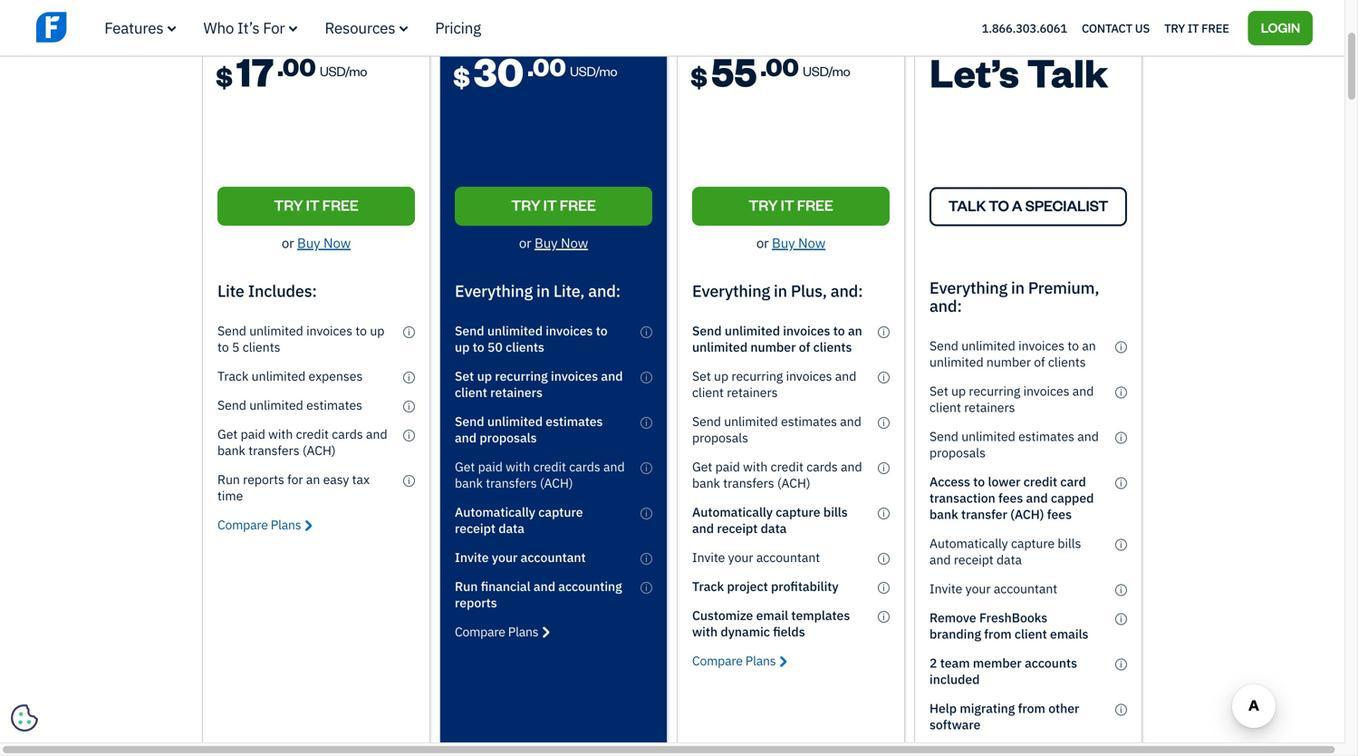 Task type: locate. For each thing, give the bounding box(es) containing it.
transfers for lite includes:
[[249, 442, 300, 459]]

your for everything in plus, and:
[[729, 549, 754, 566]]

compare plans link
[[218, 516, 312, 533], [455, 623, 550, 640], [693, 652, 787, 669]]

invite up financial at the bottom left
[[455, 549, 489, 566]]

2 .00 usd/mo from the left
[[528, 50, 618, 82]]

invite for everything in lite, and:
[[455, 549, 489, 566]]

1 horizontal spatial send unlimited invoices to an unlimited number of clients
[[930, 337, 1097, 370]]

or up includes:
[[282, 234, 294, 251]]

free
[[1202, 20, 1230, 36], [322, 195, 359, 214], [560, 195, 596, 214], [798, 195, 834, 214]]

login link
[[1249, 11, 1314, 45]]

dynamic
[[721, 623, 771, 640]]

reports inside "run reports for an easy tax time"
[[243, 471, 284, 488]]

1 horizontal spatial your
[[729, 549, 754, 566]]

and: for everything in premium, and:
[[930, 295, 963, 316]]

let's talk
[[930, 46, 1109, 97]]

2 horizontal spatial capture
[[1012, 535, 1055, 552]]

0 horizontal spatial accountant
[[521, 549, 586, 566]]

try for third buy now link from left
[[749, 195, 778, 214]]

1 $ from the left
[[216, 59, 233, 93]]

get
[[218, 425, 238, 442], [455, 458, 475, 475], [693, 458, 713, 475]]

invite up remove
[[930, 580, 963, 597]]

1 horizontal spatial and:
[[831, 280, 864, 301]]

2 usd/mo from the left
[[570, 62, 618, 79]]

track up customize
[[693, 578, 725, 595]]

2 horizontal spatial everything
[[930, 277, 1008, 298]]

proposals
[[480, 429, 537, 446], [693, 429, 749, 446], [930, 444, 986, 461]]

invite up customize
[[693, 549, 726, 566]]

0 horizontal spatial transfers
[[249, 442, 300, 459]]

1 try it free link from the left
[[218, 187, 415, 226]]

buy for 1st buy now link from left
[[297, 234, 321, 251]]

2 $ from the left
[[453, 59, 471, 93]]

compare down time
[[218, 516, 268, 533]]

now for third buy now link from left
[[799, 234, 826, 251]]

1 horizontal spatial track
[[693, 578, 725, 595]]

number for premium,
[[987, 353, 1032, 370]]

plans down "run reports for an easy tax time"
[[271, 516, 301, 533]]

1 vertical spatial from
[[1019, 700, 1046, 717]]

.00 usd/mo for second buy now link
[[528, 50, 618, 82]]

capture down access to lower credit card transaction fees and capped bank transfer (ach) fees
[[1012, 535, 1055, 552]]

everything in plus, and:
[[693, 280, 864, 301]]

0 horizontal spatial or buy now
[[282, 234, 351, 251]]

fees right transaction on the right bottom of page
[[999, 489, 1024, 506]]

0 horizontal spatial set up recurring invoices and client retainers
[[455, 367, 623, 401]]

0 horizontal spatial track
[[218, 367, 249, 384]]

automatically down "transfer"
[[930, 535, 1009, 552]]

0 horizontal spatial invite your accountant
[[455, 549, 586, 566]]

.00 usd/mo
[[277, 50, 367, 82], [528, 50, 618, 82], [761, 50, 851, 82]]

compare plans link down time
[[218, 516, 312, 533]]

contact us
[[1082, 20, 1151, 36]]

it
[[306, 195, 320, 214], [544, 195, 557, 214], [781, 195, 795, 214]]

accountant for lite,
[[521, 549, 586, 566]]

send unlimited invoices to an unlimited number of clients down everything in plus, and:
[[693, 322, 863, 355]]

now
[[324, 234, 351, 251], [561, 234, 588, 251], [799, 234, 826, 251]]

an for everything in premium, and:
[[1083, 337, 1097, 354]]

0 horizontal spatial it
[[306, 195, 320, 214]]

get paid with credit cards and bank transfers (ach)
[[218, 425, 388, 459], [455, 458, 625, 491], [693, 458, 863, 491]]

0 vertical spatial plans
[[271, 516, 301, 533]]

1 horizontal spatial bills
[[1058, 535, 1082, 552]]

automatically up financial at the bottom left
[[455, 503, 536, 520]]

from inside remove freshbooks branding from client emails
[[985, 625, 1012, 642]]

an down premium,
[[1083, 337, 1097, 354]]

0 horizontal spatial compare
[[218, 516, 268, 533]]

try
[[1165, 20, 1186, 36], [274, 195, 303, 214], [512, 195, 541, 214], [749, 195, 778, 214]]

1 horizontal spatial receipt
[[717, 520, 758, 537]]

1 horizontal spatial invite your accountant
[[693, 549, 821, 566]]

buy up everything in plus, and:
[[772, 234, 796, 251]]

1 vertical spatial compare
[[455, 623, 506, 640]]

to down everything in lite, and:
[[596, 322, 608, 339]]

0 horizontal spatial from
[[985, 625, 1012, 642]]

dialog
[[0, 0, 1359, 756]]

$ for 1st buy now link from left
[[216, 59, 233, 93]]

2 now from the left
[[561, 234, 588, 251]]

send unlimited invoices to up to 5 clients
[[218, 322, 385, 355]]

0 horizontal spatial number
[[751, 338, 796, 355]]

clients right 5
[[243, 338, 281, 355]]

capture up accounting on the left of the page
[[539, 503, 583, 520]]

compare for lite includes:
[[218, 516, 268, 533]]

3 it from the left
[[781, 195, 795, 214]]

2 .00 from the left
[[528, 50, 566, 82]]

data for everything in plus, and:
[[761, 520, 787, 537]]

card
[[1061, 473, 1087, 490]]

2 horizontal spatial try it free link
[[693, 187, 890, 226]]

2 horizontal spatial retainers
[[965, 399, 1016, 416]]

1 .00 usd/mo from the left
[[277, 50, 367, 82]]

up
[[370, 322, 385, 339], [455, 338, 470, 355], [477, 367, 492, 384], [714, 367, 729, 384], [952, 382, 967, 399]]

get paid with credit cards and bank transfers (ach) for everything in plus, and:
[[693, 458, 863, 491]]

automatically capture bills and receipt data down "transfer"
[[930, 535, 1082, 568]]

reports
[[243, 471, 284, 488], [455, 594, 497, 611]]

an inside "run reports for an easy tax time"
[[306, 471, 320, 488]]

1 horizontal spatial $
[[453, 59, 471, 93]]

lite for lite
[[218, 10, 252, 35]]

or up everything in plus, and:
[[757, 234, 769, 251]]

invoices inside send unlimited invoices to up to 50 clients
[[546, 322, 593, 339]]

2 horizontal spatial compare
[[693, 652, 743, 669]]

it for 1st buy now link from left
[[306, 195, 320, 214]]

3 .00 from the left
[[761, 50, 799, 82]]

1 horizontal spatial reports
[[455, 594, 497, 611]]

invite for everything in premium, and:
[[930, 580, 963, 597]]

1 horizontal spatial paid
[[478, 458, 503, 475]]

.00 usd/mo for 1st buy now link from left
[[277, 50, 367, 82]]

cards
[[332, 425, 363, 442], [570, 458, 601, 475], [807, 458, 838, 475]]

0 horizontal spatial try it free
[[274, 195, 359, 214]]

2 try it free link from the left
[[455, 187, 653, 226]]

0 horizontal spatial paid
[[241, 425, 265, 442]]

free for third buy now link from left
[[798, 195, 834, 214]]

and
[[601, 367, 623, 384], [836, 367, 857, 384], [1073, 382, 1095, 399], [841, 413, 862, 430], [366, 425, 388, 442], [1078, 428, 1100, 445], [455, 429, 477, 446], [604, 458, 625, 475], [841, 458, 863, 475], [1027, 489, 1049, 506], [693, 520, 714, 537], [930, 551, 952, 568], [534, 578, 556, 595]]

try it free link
[[218, 187, 415, 226], [455, 187, 653, 226], [693, 187, 890, 226]]

of down everything in premium, and:
[[1035, 353, 1046, 370]]

0 horizontal spatial try it free link
[[218, 187, 415, 226]]

unlimited
[[249, 322, 304, 339], [488, 322, 543, 339], [725, 322, 781, 339], [962, 337, 1016, 354], [693, 338, 748, 355], [930, 353, 984, 370], [252, 367, 306, 384], [249, 396, 304, 413], [488, 413, 543, 430], [725, 413, 779, 430], [962, 428, 1016, 445]]

your up project
[[729, 549, 754, 566]]

specialist
[[1026, 196, 1109, 215]]

1 usd/mo from the left
[[320, 62, 367, 79]]

invite your accountant up project
[[693, 549, 821, 566]]

contact us link
[[1082, 16, 1151, 40]]

1.866.303.6061
[[982, 20, 1068, 36]]

2 horizontal spatial and:
[[930, 295, 963, 316]]

or buy now for second buy now link
[[519, 234, 588, 251]]

track for track unlimited expenses
[[218, 367, 249, 384]]

send
[[218, 322, 247, 339], [455, 322, 485, 339], [693, 322, 722, 339], [930, 337, 959, 354], [218, 396, 247, 413], [455, 413, 485, 430], [693, 413, 722, 430], [930, 428, 959, 445]]

1 lite from the top
[[218, 10, 252, 35]]

1 horizontal spatial .00
[[528, 50, 566, 82]]

bills up profitability
[[824, 503, 848, 520]]

invite your accountant up financial at the bottom left
[[455, 549, 586, 566]]

team
[[941, 654, 971, 671]]

talk down contact
[[1028, 46, 1109, 97]]

who it's for link
[[203, 18, 298, 38]]

2 horizontal spatial automatically
[[930, 535, 1009, 552]]

cards for lite includes:
[[332, 425, 363, 442]]

2 horizontal spatial .00 usd/mo
[[761, 50, 851, 82]]

1 vertical spatial talk
[[949, 196, 987, 215]]

or buy now up everything in plus, and:
[[757, 234, 826, 251]]

buy now link
[[297, 234, 351, 251], [535, 234, 588, 251], [772, 234, 826, 251]]

automatically capture bills and receipt data for premium,
[[930, 535, 1082, 568]]

3 usd/mo from the left
[[803, 62, 851, 79]]

of
[[799, 338, 811, 355], [1035, 353, 1046, 370]]

capture up profitability
[[776, 503, 821, 520]]

2 horizontal spatial data
[[997, 551, 1023, 568]]

an down everything in plus, and:
[[849, 322, 863, 339]]

2 lite from the top
[[218, 280, 245, 301]]

1 vertical spatial compare plans link
[[455, 623, 550, 640]]

get for everything in plus, and:
[[693, 458, 713, 475]]

2 horizontal spatial set
[[930, 382, 949, 399]]

and inside run financial and accounting reports
[[534, 578, 556, 595]]

an right for
[[306, 471, 320, 488]]

1 horizontal spatial automatically capture bills and receipt data
[[930, 535, 1082, 568]]

cards for everything in plus, and:
[[807, 458, 838, 475]]

0 horizontal spatial buy
[[297, 234, 321, 251]]

1 horizontal spatial transfers
[[486, 474, 537, 491]]

number down everything in premium, and:
[[987, 353, 1032, 370]]

3 $ from the left
[[691, 59, 708, 93]]

1 vertical spatial compare plans
[[455, 623, 539, 640]]

0 horizontal spatial send unlimited invoices to an unlimited number of clients
[[693, 322, 863, 355]]

plans
[[271, 516, 301, 533], [508, 623, 539, 640], [746, 652, 776, 669]]

automatically capture bills and receipt data up track project profitability
[[693, 503, 848, 537]]

set up recurring invoices and client retainers for premium,
[[930, 382, 1095, 416]]

credit inside access to lower credit card transaction fees and capped bank transfer (ach) fees
[[1024, 473, 1058, 490]]

bills down capped
[[1058, 535, 1082, 552]]

3 buy from the left
[[772, 234, 796, 251]]

bills
[[824, 503, 848, 520], [1058, 535, 1082, 552]]

credit for everything in premium, and:
[[1024, 473, 1058, 490]]

0 vertical spatial lite
[[218, 10, 252, 35]]

0 horizontal spatial now
[[324, 234, 351, 251]]

2 vertical spatial compare plans
[[693, 652, 776, 669]]

buy
[[297, 234, 321, 251], [535, 234, 558, 251], [772, 234, 796, 251]]

2 horizontal spatial usd/mo
[[803, 62, 851, 79]]

proposals for everything in premium, and:
[[930, 444, 986, 461]]

data up track project profitability
[[761, 520, 787, 537]]

compare plans
[[218, 516, 301, 533], [455, 623, 539, 640], [693, 652, 776, 669]]

paid
[[241, 425, 265, 442], [478, 458, 503, 475], [716, 458, 741, 475]]

compare down financial at the bottom left
[[455, 623, 506, 640]]

paid for everything in plus, and:
[[716, 458, 741, 475]]

or for second buy now link
[[519, 234, 532, 251]]

clients
[[243, 338, 281, 355], [506, 338, 545, 355], [814, 338, 853, 355], [1049, 353, 1087, 370]]

data down "transfer"
[[997, 551, 1023, 568]]

estimates for everything in plus, and:
[[782, 413, 838, 430]]

1 horizontal spatial an
[[849, 322, 863, 339]]

transaction
[[930, 489, 996, 506]]

estimates for everything in lite, and:
[[546, 413, 603, 430]]

usd/mo for second buy now link
[[570, 62, 618, 79]]

or buy now up lite,
[[519, 234, 588, 251]]

cookie consent banner dialog
[[14, 519, 286, 729]]

send unlimited invoices to an unlimited number of clients down everything in premium, and:
[[930, 337, 1097, 370]]

premium,
[[1029, 277, 1100, 298]]

2 horizontal spatial plans
[[746, 652, 776, 669]]

credit for everything in lite, and:
[[534, 458, 567, 475]]

or buy now for third buy now link from left
[[757, 234, 826, 251]]

buy for second buy now link
[[535, 234, 558, 251]]

0 horizontal spatial automatically
[[455, 503, 536, 520]]

2 buy from the left
[[535, 234, 558, 251]]

0 horizontal spatial set
[[455, 367, 474, 384]]

2 horizontal spatial it
[[781, 195, 795, 214]]

to down premium,
[[1068, 337, 1080, 354]]

2 horizontal spatial send unlimited estimates and proposals
[[930, 428, 1100, 461]]

track down 5
[[218, 367, 249, 384]]

compare plans link down financial at the bottom left
[[455, 623, 550, 640]]

1 it from the left
[[306, 195, 320, 214]]

1 horizontal spatial buy now link
[[535, 234, 588, 251]]

get paid with credit cards and bank transfers (ach) for everything in lite, and:
[[455, 458, 625, 491]]

plans down run financial and accounting reports
[[508, 623, 539, 640]]

invite your accountant
[[455, 549, 586, 566], [693, 549, 821, 566], [930, 580, 1058, 597]]

0 horizontal spatial capture
[[539, 503, 583, 520]]

invite your accountant up the freshbooks
[[930, 580, 1058, 597]]

number
[[751, 338, 796, 355], [987, 353, 1032, 370]]

0 vertical spatial compare plans link
[[218, 516, 312, 533]]

run
[[218, 471, 240, 488], [455, 578, 478, 595]]

everything
[[930, 277, 1008, 298], [455, 280, 533, 301], [693, 280, 771, 301]]

1 horizontal spatial fees
[[1048, 506, 1072, 523]]

and: inside everything in premium, and:
[[930, 295, 963, 316]]

1 .00 from the left
[[277, 50, 316, 82]]

0 horizontal spatial .00
[[277, 50, 316, 82]]

up inside send unlimited invoices to up to 5 clients
[[370, 322, 385, 339]]

profitability
[[772, 578, 839, 595]]

buy now link up includes:
[[297, 234, 351, 251]]

send unlimited estimates and proposals for lite,
[[455, 413, 603, 446]]

everything for everything in lite, and:
[[455, 280, 533, 301]]

automatically capture bills and receipt data for plus,
[[693, 503, 848, 537]]

2 horizontal spatial get paid with credit cards and bank transfers (ach)
[[693, 458, 863, 491]]

try it free
[[274, 195, 359, 214], [512, 195, 596, 214], [749, 195, 834, 214]]

accountant up the freshbooks
[[994, 580, 1058, 597]]

free for 1st buy now link from left
[[322, 195, 359, 214]]

or buy now up includes:
[[282, 234, 351, 251]]

2 vertical spatial compare
[[693, 652, 743, 669]]

2 or buy now from the left
[[519, 234, 588, 251]]

1 horizontal spatial compare
[[455, 623, 506, 640]]

number for plus,
[[751, 338, 796, 355]]

0 vertical spatial bills
[[824, 503, 848, 520]]

receipt up project
[[717, 520, 758, 537]]

compare plans down financial at the bottom left
[[455, 623, 539, 640]]

2 horizontal spatial buy
[[772, 234, 796, 251]]

talk left a
[[949, 196, 987, 215]]

1 horizontal spatial talk
[[1028, 46, 1109, 97]]

compare plans down dynamic on the right of page
[[693, 652, 776, 669]]

3 now from the left
[[799, 234, 826, 251]]

automatically up project
[[693, 503, 773, 520]]

lite
[[218, 10, 252, 35], [218, 280, 245, 301]]

your for everything in premium, and:
[[966, 580, 991, 597]]

set for everything in premium, and:
[[930, 382, 949, 399]]

0 horizontal spatial and:
[[589, 280, 621, 301]]

1 horizontal spatial it
[[544, 195, 557, 214]]

to
[[989, 196, 1010, 215], [356, 322, 367, 339], [596, 322, 608, 339], [834, 322, 846, 339], [1068, 337, 1080, 354], [218, 338, 229, 355], [473, 338, 485, 355], [974, 473, 986, 490]]

0 horizontal spatial everything
[[455, 280, 533, 301]]

clients right 50
[[506, 338, 545, 355]]

0 vertical spatial track
[[218, 367, 249, 384]]

(ach) for everything in lite, and:
[[540, 474, 573, 491]]

0 horizontal spatial compare plans
[[218, 516, 301, 533]]

try up includes:
[[274, 195, 303, 214]]

your up financial at the bottom left
[[492, 549, 518, 566]]

in left lite,
[[537, 280, 550, 301]]

compare down dynamic on the right of page
[[693, 652, 743, 669]]

of down plus,
[[799, 338, 811, 355]]

automatically capture bills and receipt data
[[693, 503, 848, 537], [930, 535, 1082, 568]]

2 vertical spatial plans
[[746, 652, 776, 669]]

or up everything in lite, and:
[[519, 234, 532, 251]]

talk
[[1028, 46, 1109, 97], [949, 196, 987, 215]]

recurring
[[495, 367, 548, 384], [732, 367, 784, 384], [970, 382, 1021, 399]]

lite left includes:
[[218, 280, 245, 301]]

of for premium,
[[1035, 353, 1046, 370]]

run left for
[[218, 471, 240, 488]]

it for third buy now link from left
[[781, 195, 795, 214]]

client for everything in premium, and:
[[930, 399, 962, 416]]

in left premium,
[[1012, 277, 1025, 298]]

set up recurring invoices and client retainers
[[455, 367, 623, 401], [693, 367, 857, 401], [930, 382, 1095, 416]]

0 horizontal spatial bills
[[824, 503, 848, 520]]

.00 for try it free link related to second buy now link
[[528, 50, 566, 82]]

try it free for second buy now link
[[512, 195, 596, 214]]

capture inside automatically capture receipt data
[[539, 503, 583, 520]]

capture for lite,
[[539, 503, 583, 520]]

2 horizontal spatial set up recurring invoices and client retainers
[[930, 382, 1095, 416]]

accountant up run financial and accounting reports
[[521, 549, 586, 566]]

1 try it free from the left
[[274, 195, 359, 214]]

migrating
[[960, 700, 1016, 717]]

1 horizontal spatial invite
[[693, 549, 726, 566]]

1 horizontal spatial set up recurring invoices and client retainers
[[693, 367, 857, 401]]

2 it from the left
[[544, 195, 557, 214]]

buy for third buy now link from left
[[772, 234, 796, 251]]

run reports for an easy tax time
[[218, 471, 370, 504]]

3 try it free from the left
[[749, 195, 834, 214]]

usd/mo for 1st buy now link from left
[[320, 62, 367, 79]]

1 horizontal spatial of
[[1035, 353, 1046, 370]]

invite your accountant for everything in premium, and:
[[930, 580, 1058, 597]]

run inside run financial and accounting reports
[[455, 578, 478, 595]]

or
[[282, 234, 294, 251], [519, 234, 532, 251], [757, 234, 769, 251]]

(ach) for lite includes:
[[303, 442, 336, 459]]

accountant up profitability
[[757, 549, 821, 566]]

0 vertical spatial reports
[[243, 471, 284, 488]]

lite left for
[[218, 10, 252, 35]]

1 horizontal spatial get paid with credit cards and bank transfers (ach)
[[455, 458, 625, 491]]

capped
[[1052, 489, 1095, 506]]

includes:
[[248, 280, 317, 301]]

1 buy from the left
[[297, 234, 321, 251]]

data up financial at the bottom left
[[499, 520, 525, 537]]

1 or buy now from the left
[[282, 234, 351, 251]]

credit for everything in plus, and:
[[771, 458, 804, 475]]

credit
[[296, 425, 329, 442], [534, 458, 567, 475], [771, 458, 804, 475], [1024, 473, 1058, 490]]

try up everything in lite, and:
[[512, 195, 541, 214]]

receipt up financial at the bottom left
[[455, 520, 496, 537]]

receipt
[[455, 520, 496, 537], [717, 520, 758, 537], [955, 551, 994, 568]]

try for 1st buy now link from left
[[274, 195, 303, 214]]

up for everything in premium, and:
[[952, 382, 967, 399]]

1 or from the left
[[282, 234, 294, 251]]

in inside everything in premium, and:
[[1012, 277, 1025, 298]]

data
[[499, 520, 525, 537], [761, 520, 787, 537], [997, 551, 1023, 568]]

your
[[492, 549, 518, 566], [729, 549, 754, 566], [966, 580, 991, 597]]

2
[[930, 654, 938, 671]]

talk to a specialist
[[949, 196, 1109, 215]]

receipt down "transfer"
[[955, 551, 994, 568]]

capture
[[539, 503, 583, 520], [776, 503, 821, 520], [1012, 535, 1055, 552]]

2 horizontal spatial accountant
[[994, 580, 1058, 597]]

1 horizontal spatial retainers
[[727, 384, 778, 401]]

3 .00 usd/mo from the left
[[761, 50, 851, 82]]

1 horizontal spatial accountant
[[757, 549, 821, 566]]

buy up includes:
[[297, 234, 321, 251]]

2 horizontal spatial receipt
[[955, 551, 994, 568]]

up for everything in plus, and:
[[714, 367, 729, 384]]

compare for everything in plus, and:
[[693, 652, 743, 669]]

transfers
[[249, 442, 300, 459], [486, 474, 537, 491], [724, 474, 775, 491]]

fees down card
[[1048, 506, 1072, 523]]

from up the member
[[985, 625, 1012, 642]]

1 horizontal spatial recurring
[[732, 367, 784, 384]]

a
[[1012, 196, 1023, 215]]

with for everything in lite, and:
[[506, 458, 531, 475]]

in left plus,
[[774, 280, 788, 301]]

or for 1st buy now link from left
[[282, 234, 294, 251]]

0 vertical spatial from
[[985, 625, 1012, 642]]

1 now from the left
[[324, 234, 351, 251]]

now for 1st buy now link from left
[[324, 234, 351, 251]]

try it free link for 1st buy now link from left
[[218, 187, 415, 226]]

invite
[[455, 549, 489, 566], [693, 549, 726, 566], [930, 580, 963, 597]]

plans down dynamic on the right of page
[[746, 652, 776, 669]]

0 horizontal spatial or
[[282, 234, 294, 251]]

2 horizontal spatial recurring
[[970, 382, 1021, 399]]

to left lower
[[974, 473, 986, 490]]

let's
[[930, 46, 1020, 97]]

transfer
[[962, 506, 1008, 523]]

1 horizontal spatial everything
[[693, 280, 771, 301]]

your for everything in lite, and:
[[492, 549, 518, 566]]

0 horizontal spatial compare plans link
[[218, 516, 312, 533]]

3 or buy now from the left
[[757, 234, 826, 251]]

0 horizontal spatial recurring
[[495, 367, 548, 384]]

recurring for lite,
[[495, 367, 548, 384]]

get for everything in lite, and:
[[455, 458, 475, 475]]

1 horizontal spatial plans
[[508, 623, 539, 640]]

3 or from the left
[[757, 234, 769, 251]]

track
[[218, 367, 249, 384], [693, 578, 725, 595]]

compare plans down time
[[218, 516, 301, 533]]

1 horizontal spatial try it free
[[512, 195, 596, 214]]

buy up everything in lite, and:
[[535, 234, 558, 251]]

2 try it free from the left
[[512, 195, 596, 214]]

run left financial at the bottom left
[[455, 578, 478, 595]]

it for second buy now link
[[544, 195, 557, 214]]

2 horizontal spatial buy now link
[[772, 234, 826, 251]]

compare plans link down dynamic on the right of page
[[693, 652, 787, 669]]

try it free for 1st buy now link from left
[[274, 195, 359, 214]]

automatically inside automatically capture receipt data
[[455, 503, 536, 520]]

fees
[[999, 489, 1024, 506], [1048, 506, 1072, 523]]

1 horizontal spatial from
[[1019, 700, 1046, 717]]

from left other
[[1019, 700, 1046, 717]]

try up everything in plus, and:
[[749, 195, 778, 214]]

and inside access to lower credit card transaction fees and capped bank transfer (ach) fees
[[1027, 489, 1049, 506]]

plans for lite includes:
[[271, 516, 301, 533]]

retainers for lite,
[[491, 384, 543, 401]]

0 horizontal spatial $
[[216, 59, 233, 93]]

0 vertical spatial compare plans
[[218, 516, 301, 533]]

buy now link up plus,
[[772, 234, 826, 251]]

0 horizontal spatial proposals
[[480, 429, 537, 446]]

or buy now
[[282, 234, 351, 251], [519, 234, 588, 251], [757, 234, 826, 251]]

number down everything in plus, and:
[[751, 338, 796, 355]]

estimates
[[307, 396, 363, 413], [546, 413, 603, 430], [782, 413, 838, 430], [1019, 428, 1075, 445]]

(ach)
[[303, 442, 336, 459], [540, 474, 573, 491], [778, 474, 811, 491], [1011, 506, 1045, 523]]

2 or from the left
[[519, 234, 532, 251]]

cookie preferences image
[[11, 704, 38, 732]]

track unlimited expenses
[[218, 367, 363, 384]]

3 try it free link from the left
[[693, 187, 890, 226]]

with inside the customize email templates with dynamic fields
[[693, 623, 718, 640]]

0 vertical spatial talk
[[1028, 46, 1109, 97]]

select
[[930, 10, 987, 35]]

transfers for everything in plus, and:
[[724, 474, 775, 491]]

everything inside everything in premium, and:
[[930, 277, 1008, 298]]

0 horizontal spatial get
[[218, 425, 238, 442]]

1 vertical spatial bills
[[1058, 535, 1082, 552]]

0 horizontal spatial your
[[492, 549, 518, 566]]

your up remove
[[966, 580, 991, 597]]

retainers for plus,
[[727, 384, 778, 401]]

buy now link up lite,
[[535, 234, 588, 251]]

run inside "run reports for an easy tax time"
[[218, 471, 240, 488]]

from
[[985, 625, 1012, 642], [1019, 700, 1046, 717]]



Task type: describe. For each thing, give the bounding box(es) containing it.
proposals for everything in lite, and:
[[480, 429, 537, 446]]

free for second buy now link
[[560, 195, 596, 214]]

unlimited inside send unlimited invoices to up to 5 clients
[[249, 322, 304, 339]]

transfers for everything in lite, and:
[[486, 474, 537, 491]]

accountant for premium,
[[994, 580, 1058, 597]]

in for plus,
[[774, 280, 788, 301]]

bank for everything in lite, and:
[[455, 474, 483, 491]]

pricing
[[435, 18, 481, 38]]

resources link
[[325, 18, 408, 38]]

data inside automatically capture receipt data
[[499, 520, 525, 537]]

1.866.303.6061 link
[[982, 20, 1068, 36]]

estimates for everything in premium, and:
[[1019, 428, 1075, 445]]

accounts
[[1025, 654, 1078, 671]]

plus
[[455, 10, 493, 35]]

proposals for everything in plus, and:
[[693, 429, 749, 446]]

remove
[[930, 609, 977, 626]]

who
[[203, 18, 234, 38]]

with for lite includes:
[[268, 425, 293, 442]]

to left 5
[[218, 338, 229, 355]]

run for run reports for an easy tax time
[[218, 471, 240, 488]]

receipt for everything in premium, and:
[[955, 551, 994, 568]]

client inside remove freshbooks branding from client emails
[[1015, 625, 1048, 642]]

accountant for plus,
[[757, 549, 821, 566]]

other
[[1049, 700, 1080, 717]]

in for lite,
[[537, 280, 550, 301]]

2 buy now link from the left
[[535, 234, 588, 251]]

help
[[930, 700, 957, 717]]

run financial and accounting reports
[[455, 578, 623, 611]]

freshbooks logo image
[[36, 10, 177, 44]]

send unlimited estimates
[[218, 396, 363, 413]]

set up recurring invoices and client retainers for lite,
[[455, 367, 623, 401]]

it
[[1188, 20, 1200, 36]]

send unlimited invoices to an unlimited number of clients for plus,
[[693, 322, 863, 355]]

get paid with credit cards and bank transfers (ach) for lite includes:
[[218, 425, 388, 459]]

try it free link for second buy now link
[[455, 187, 653, 226]]

fields
[[774, 623, 806, 640]]

recurring for plus,
[[732, 367, 784, 384]]

invite your accountant for everything in plus, and:
[[693, 549, 821, 566]]

send unlimited estimates and proposals for plus,
[[693, 413, 862, 446]]

try it free
[[1165, 20, 1230, 36]]

remove freshbooks branding from client emails
[[930, 609, 1089, 642]]

clients down premium,
[[1049, 353, 1087, 370]]

to left 50
[[473, 338, 485, 355]]

financial
[[481, 578, 531, 595]]

try it free link
[[1165, 16, 1230, 40]]

everything in lite, and:
[[455, 280, 621, 301]]

track project profitability
[[693, 578, 839, 595]]

invite for everything in plus, and:
[[693, 549, 726, 566]]

templates
[[792, 607, 851, 624]]

try left "it"
[[1165, 20, 1186, 36]]

to down everything in plus, and:
[[834, 322, 846, 339]]

time
[[218, 487, 243, 504]]

send unlimited estimates and proposals for premium,
[[930, 428, 1100, 461]]

everything for everything in plus, and:
[[693, 280, 771, 301]]

bills for everything in premium, and:
[[1058, 535, 1082, 552]]

lite,
[[554, 280, 585, 301]]

2 team member accounts included
[[930, 654, 1078, 688]]

invite your accountant for everything in lite, and:
[[455, 549, 586, 566]]

set up recurring invoices and client retainers for plus,
[[693, 367, 857, 401]]

5
[[232, 338, 240, 355]]

lower
[[989, 473, 1021, 490]]

member
[[974, 654, 1022, 671]]

send inside send unlimited invoices to up to 50 clients
[[455, 322, 485, 339]]

invoices inside send unlimited invoices to up to 5 clients
[[307, 322, 353, 339]]

tax
[[352, 471, 370, 488]]

login
[[1262, 18, 1301, 36]]

or buy now for 1st buy now link from left
[[282, 234, 351, 251]]

automatically for everything in plus, and:
[[693, 503, 773, 520]]

access
[[930, 473, 971, 490]]

plans for everything in plus, and:
[[746, 652, 776, 669]]

us
[[1136, 20, 1151, 36]]

send unlimited invoices to an unlimited number of clients for premium,
[[930, 337, 1097, 370]]

accounting
[[559, 578, 623, 595]]

up inside send unlimited invoices to up to 50 clients
[[455, 338, 470, 355]]

or for third buy now link from left
[[757, 234, 769, 251]]

compare for everything in lite, and:
[[455, 623, 506, 640]]

expenses
[[309, 367, 363, 384]]

access to lower credit card transaction fees and capped bank transfer (ach) fees
[[930, 473, 1095, 523]]

clients down plus,
[[814, 338, 853, 355]]

features
[[104, 18, 163, 38]]

features link
[[104, 18, 176, 38]]

client for everything in plus, and:
[[693, 384, 724, 401]]

software
[[930, 716, 981, 733]]

data for everything in premium, and:
[[997, 551, 1023, 568]]

and: for everything in plus, and:
[[831, 280, 864, 301]]

try it free for third buy now link from left
[[749, 195, 834, 214]]

from inside help migrating from other software
[[1019, 700, 1046, 717]]

bills for everything in plus, and:
[[824, 503, 848, 520]]

3 buy now link from the left
[[772, 234, 826, 251]]

resources
[[325, 18, 395, 38]]

$ for second buy now link
[[453, 59, 471, 93]]

it's
[[237, 18, 259, 38]]

unlimited inside send unlimited invoices to up to 50 clients
[[488, 322, 543, 339]]

compare plans for everything in lite, and:
[[455, 623, 539, 640]]

everything in premium, and:
[[930, 277, 1100, 316]]

estimates for lite includes:
[[307, 396, 363, 413]]

usd/mo for third buy now link from left
[[803, 62, 851, 79]]

client for everything in lite, and:
[[455, 384, 488, 401]]

receipt inside automatically capture receipt data
[[455, 520, 496, 537]]

and: for everything in lite, and:
[[589, 280, 621, 301]]

.00 for try it free link corresponding to third buy now link from left
[[761, 50, 799, 82]]

run for run financial and accounting reports
[[455, 578, 478, 595]]

.00 for try it free link associated with 1st buy now link from left
[[277, 50, 316, 82]]

50
[[488, 338, 503, 355]]

talk to a specialist link
[[930, 187, 1128, 226]]

lite includes:
[[218, 280, 317, 301]]

1 buy now link from the left
[[297, 234, 351, 251]]

reports inside run financial and accounting reports
[[455, 594, 497, 611]]

to left a
[[989, 196, 1010, 215]]

pricing link
[[435, 18, 481, 38]]

credit for lite includes:
[[296, 425, 329, 442]]

freshbooks
[[980, 609, 1048, 626]]

send inside send unlimited invoices to up to 5 clients
[[218, 322, 247, 339]]

compare plans link for everything in plus, and:
[[693, 652, 787, 669]]

of for plus,
[[799, 338, 811, 355]]

customize email templates with dynamic fields
[[693, 607, 851, 640]]

included
[[930, 671, 980, 688]]

paid for lite includes:
[[241, 425, 265, 442]]

clients inside send unlimited invoices to up to 5 clients
[[243, 338, 281, 355]]

compare plans link for everything in lite, and:
[[455, 623, 550, 640]]

project
[[728, 578, 769, 595]]

track for track project profitability
[[693, 578, 725, 595]]

automatically capture receipt data
[[455, 503, 583, 537]]

to up expenses
[[356, 322, 367, 339]]

contact
[[1082, 20, 1133, 36]]

send unlimited invoices to up to 50 clients
[[455, 322, 608, 355]]

emails
[[1051, 625, 1089, 642]]

customize
[[693, 607, 754, 624]]

0 horizontal spatial talk
[[949, 196, 987, 215]]

for
[[263, 18, 285, 38]]

receipt for everything in plus, and:
[[717, 520, 758, 537]]

compare plans link for lite includes:
[[218, 516, 312, 533]]

lite for lite includes:
[[218, 280, 245, 301]]

(ach) for everything in plus, and:
[[778, 474, 811, 491]]

branding
[[930, 625, 982, 642]]

recurring for premium,
[[970, 382, 1021, 399]]

automatically for everything in premium, and:
[[930, 535, 1009, 552]]

paid for everything in lite, and:
[[478, 458, 503, 475]]

0 horizontal spatial fees
[[999, 489, 1024, 506]]

who it's for
[[203, 18, 285, 38]]

help migrating from other software
[[930, 700, 1080, 733]]

email
[[757, 607, 789, 624]]

for
[[287, 471, 303, 488]]

try for second buy now link
[[512, 195, 541, 214]]

plus,
[[791, 280, 827, 301]]

(ach) inside access to lower credit card transaction fees and capped bank transfer (ach) fees
[[1011, 506, 1045, 523]]

bank inside access to lower credit card transaction fees and capped bank transfer (ach) fees
[[930, 506, 959, 523]]

clients inside send unlimited invoices to up to 50 clients
[[506, 338, 545, 355]]

to inside access to lower credit card transaction fees and capped bank transfer (ach) fees
[[974, 473, 986, 490]]

get for lite includes:
[[218, 425, 238, 442]]

easy
[[323, 471, 349, 488]]

capture for plus,
[[776, 503, 821, 520]]

plans for everything in lite, and:
[[508, 623, 539, 640]]



Task type: vqa. For each thing, say whether or not it's contained in the screenshot.
($11 per user per month) for 2nd Try It Free link from the right
no



